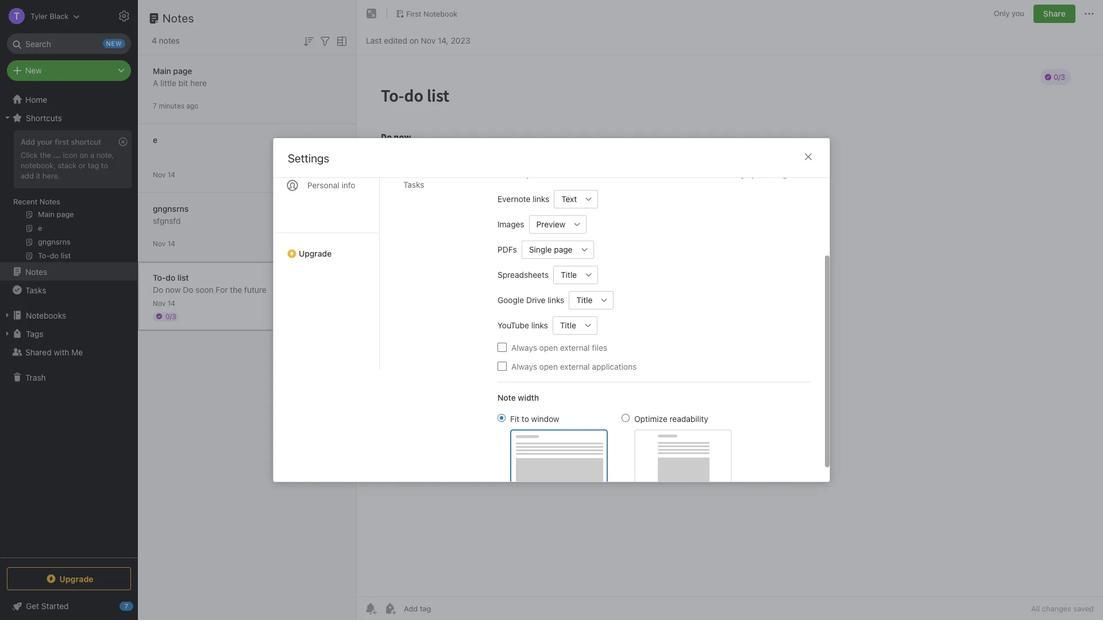 Task type: describe. For each thing, give the bounding box(es) containing it.
sfgnsfd
[[153, 216, 181, 226]]

share button
[[1034, 5, 1076, 23]]

views
[[570, 170, 590, 179]]

first
[[406, 9, 422, 18]]

tags
[[26, 329, 43, 339]]

it
[[36, 171, 40, 180]]

Choose default view option for Google Drive links field
[[569, 291, 614, 310]]

tasks tab
[[394, 175, 480, 194]]

your for default
[[526, 170, 542, 179]]

new
[[25, 66, 42, 75]]

the inside group
[[40, 151, 51, 160]]

notebook,
[[21, 161, 56, 170]]

external for files
[[560, 343, 590, 353]]

add a reminder image
[[364, 603, 378, 616]]

evernote
[[498, 194, 531, 204]]

page for single
[[554, 245, 573, 255]]

attachments.
[[653, 170, 698, 179]]

and
[[638, 170, 651, 179]]

all
[[1032, 605, 1041, 614]]

7 minutes ago
[[153, 101, 199, 110]]

Choose default view option for PDFs field
[[522, 241, 594, 259]]

my
[[735, 170, 746, 179]]

first notebook
[[406, 9, 458, 18]]

bit
[[179, 78, 188, 88]]

shortcut
[[71, 137, 101, 147]]

note width
[[498, 393, 539, 403]]

notebook
[[424, 9, 458, 18]]

Search text field
[[15, 33, 123, 54]]

google
[[498, 296, 524, 305]]

1 do from the left
[[153, 285, 163, 295]]

fit to window
[[511, 414, 560, 424]]

on inside icon on a note, notebook, stack or tag to add it here.
[[80, 151, 88, 160]]

1 vertical spatial notes
[[40, 197, 60, 206]]

click
[[21, 151, 38, 160]]

applications
[[592, 362, 637, 372]]

Choose default view option for Evernote links field
[[554, 190, 599, 208]]

info
[[342, 181, 356, 190]]

14 for e
[[168, 170, 175, 179]]

list
[[178, 273, 189, 283]]

links down drive
[[532, 321, 548, 331]]

youtube links
[[498, 321, 548, 331]]

for
[[592, 170, 601, 179]]

single page button
[[522, 241, 576, 259]]

title for spreadsheets
[[561, 270, 577, 280]]

a
[[153, 78, 158, 88]]

home link
[[0, 90, 138, 109]]

last
[[366, 35, 382, 45]]

title button for spreadsheets
[[554, 266, 580, 284]]

your for first
[[37, 137, 53, 147]]

settings image
[[117, 9, 131, 23]]

3 14 from the top
[[168, 299, 175, 308]]

first
[[55, 137, 69, 147]]

always for always open external files
[[512, 343, 538, 353]]

home
[[25, 95, 47, 104]]

future
[[244, 285, 267, 295]]

a
[[90, 151, 94, 160]]

on inside note window element
[[410, 35, 419, 45]]

nov down e at the left top
[[153, 170, 166, 179]]

add
[[21, 171, 34, 180]]

saved
[[1074, 605, 1095, 614]]

soon
[[196, 285, 214, 295]]

click the ...
[[21, 151, 61, 160]]

...
[[53, 151, 61, 160]]

notes link
[[0, 263, 137, 281]]

single
[[529, 245, 552, 255]]

optimize
[[635, 414, 668, 424]]

external for applications
[[560, 362, 590, 372]]

e
[[153, 135, 158, 145]]

do
[[166, 273, 175, 283]]

title button for youtube links
[[553, 317, 579, 335]]

spreadsheets
[[498, 270, 549, 280]]

here.
[[42, 171, 60, 180]]

nov 14 for gngnsrns
[[153, 239, 175, 248]]

youtube
[[498, 321, 529, 331]]

Optimize readability radio
[[622, 414, 630, 422]]

all changes saved
[[1032, 605, 1095, 614]]

window
[[532, 414, 560, 424]]

new button
[[7, 60, 131, 81]]

ago
[[187, 101, 199, 110]]

notebooks
[[26, 311, 66, 321]]

expand note image
[[365, 7, 379, 21]]

Choose default view option for YouTube links field
[[553, 317, 598, 335]]

choose your default views for new links and attachments.
[[498, 170, 698, 179]]

close image
[[802, 150, 816, 164]]

recent notes
[[13, 197, 60, 206]]

links right drive
[[548, 296, 565, 305]]

tasks inside tab
[[404, 180, 425, 190]]

upgrade button inside tab list
[[274, 233, 379, 263]]

pdfs
[[498, 245, 517, 255]]

width
[[518, 393, 539, 403]]

Always open external files checkbox
[[498, 343, 507, 352]]



Task type: vqa. For each thing, say whether or not it's contained in the screenshot.
Attachments
no



Task type: locate. For each thing, give the bounding box(es) containing it.
1 external from the top
[[560, 343, 590, 353]]

default
[[544, 170, 568, 179]]

to inside option group
[[522, 414, 529, 424]]

0 vertical spatial the
[[40, 151, 51, 160]]

tasks inside button
[[25, 285, 46, 295]]

0 vertical spatial title
[[561, 270, 577, 280]]

open for always open external files
[[540, 343, 558, 353]]

notes up tasks button
[[25, 267, 47, 277]]

to-do list
[[153, 273, 189, 283]]

gngnsrns
[[153, 204, 189, 214]]

always open external files
[[512, 343, 608, 353]]

only
[[995, 9, 1010, 18]]

on left a
[[80, 151, 88, 160]]

0 vertical spatial your
[[37, 137, 53, 147]]

1 vertical spatial tasks
[[25, 285, 46, 295]]

drive
[[527, 296, 546, 305]]

nov 14 up 0/3
[[153, 299, 175, 308]]

7
[[153, 101, 157, 110]]

1 vertical spatial open
[[540, 362, 558, 372]]

2 vertical spatial 14
[[168, 299, 175, 308]]

Always open external applications checkbox
[[498, 362, 507, 371]]

notes up notes at top left
[[163, 11, 194, 25]]

open for always open external applications
[[540, 362, 558, 372]]

me
[[71, 348, 83, 357]]

1 vertical spatial title
[[577, 296, 593, 305]]

0 vertical spatial page
[[173, 66, 192, 76]]

0 vertical spatial open
[[540, 343, 558, 353]]

option group
[[498, 413, 732, 486]]

1 vertical spatial 14
[[168, 239, 175, 248]]

0 vertical spatial always
[[512, 343, 538, 353]]

14 for gngnsrns
[[168, 239, 175, 248]]

Choose default view option for Spreadsheets field
[[554, 266, 599, 284]]

2 vertical spatial notes
[[25, 267, 47, 277]]

0 horizontal spatial your
[[37, 137, 53, 147]]

2 open from the top
[[540, 362, 558, 372]]

only you
[[995, 9, 1025, 18]]

page inside main page a little bit here
[[173, 66, 192, 76]]

shared with me
[[25, 348, 83, 357]]

to inside icon on a note, notebook, stack or tag to add it here.
[[101, 161, 108, 170]]

3 nov 14 from the top
[[153, 299, 175, 308]]

title button up 'always open external files'
[[553, 317, 579, 335]]

0 horizontal spatial upgrade button
[[7, 568, 131, 591]]

title inside the choose default view option for spreadsheets field
[[561, 270, 577, 280]]

notes
[[159, 36, 180, 45]]

what are my options?
[[700, 170, 779, 179]]

tags button
[[0, 325, 137, 343]]

title for google drive links
[[577, 296, 593, 305]]

recent
[[13, 197, 38, 206]]

upgrade button
[[274, 233, 379, 263], [7, 568, 131, 591]]

you
[[1013, 9, 1025, 18]]

None search field
[[15, 33, 123, 54]]

1 always from the top
[[512, 343, 538, 353]]

upgrade inside tab list
[[299, 249, 332, 259]]

text
[[562, 194, 577, 204]]

title inside the choose default view option for youtube links field
[[560, 321, 577, 331]]

2 do from the left
[[183, 285, 193, 295]]

0 horizontal spatial upgrade
[[59, 575, 94, 584]]

2 nov 14 from the top
[[153, 239, 175, 248]]

always
[[512, 343, 538, 353], [512, 362, 538, 372]]

title button for google drive links
[[569, 291, 596, 310]]

0 horizontal spatial to
[[101, 161, 108, 170]]

are
[[721, 170, 733, 179]]

0 vertical spatial on
[[410, 35, 419, 45]]

expand notebooks image
[[3, 311, 12, 320]]

option group containing fit to window
[[498, 413, 732, 486]]

1 14 from the top
[[168, 170, 175, 179]]

14 down sfgnsfd
[[168, 239, 175, 248]]

1 horizontal spatial do
[[183, 285, 193, 295]]

preview button
[[529, 215, 569, 234]]

title button down single page field
[[554, 266, 580, 284]]

0 vertical spatial tasks
[[404, 180, 425, 190]]

upgrade
[[299, 249, 332, 259], [59, 575, 94, 584]]

to-
[[153, 273, 166, 283]]

options?
[[748, 170, 779, 179]]

1 horizontal spatial upgrade button
[[274, 233, 379, 263]]

icon on a note, notebook, stack or tag to add it here.
[[21, 151, 114, 180]]

1 horizontal spatial page
[[554, 245, 573, 255]]

nov 14 down sfgnsfd
[[153, 239, 175, 248]]

2 always from the top
[[512, 362, 538, 372]]

first notebook button
[[392, 6, 462, 22]]

1 open from the top
[[540, 343, 558, 353]]

title for youtube links
[[560, 321, 577, 331]]

here
[[190, 78, 207, 88]]

nov up 0/3
[[153, 299, 166, 308]]

0 horizontal spatial the
[[40, 151, 51, 160]]

upgrade for upgrade popup button to the bottom
[[59, 575, 94, 584]]

trash
[[25, 373, 46, 383]]

2 vertical spatial nov 14
[[153, 299, 175, 308]]

for
[[216, 285, 228, 295]]

to down note,
[[101, 161, 108, 170]]

page inside button
[[554, 245, 573, 255]]

title button
[[554, 266, 580, 284], [569, 291, 596, 310], [553, 317, 579, 335]]

2 external from the top
[[560, 362, 590, 372]]

the left ...
[[40, 151, 51, 160]]

on right edited
[[410, 35, 419, 45]]

links left text button
[[533, 194, 550, 204]]

1 horizontal spatial to
[[522, 414, 529, 424]]

do down list
[[183, 285, 193, 295]]

tasks button
[[0, 281, 137, 300]]

shared
[[25, 348, 52, 357]]

nov 14 for e
[[153, 170, 175, 179]]

2 14 from the top
[[168, 239, 175, 248]]

1 horizontal spatial upgrade
[[299, 249, 332, 259]]

shortcuts button
[[0, 109, 137, 127]]

Note Editor text field
[[357, 55, 1104, 597]]

notes right recent
[[40, 197, 60, 206]]

0 vertical spatial title button
[[554, 266, 580, 284]]

the inside note list "element"
[[230, 285, 242, 295]]

nov 14
[[153, 170, 175, 179], [153, 239, 175, 248], [153, 299, 175, 308]]

1 vertical spatial title button
[[569, 291, 596, 310]]

0 vertical spatial upgrade
[[299, 249, 332, 259]]

Choose default view option for Images field
[[529, 215, 587, 234]]

main page a little bit here
[[153, 66, 207, 88]]

1 vertical spatial upgrade button
[[7, 568, 131, 591]]

notes
[[163, 11, 194, 25], [40, 197, 60, 206], [25, 267, 47, 277]]

title up 'always open external files'
[[560, 321, 577, 331]]

expand tags image
[[3, 329, 12, 339]]

images
[[498, 220, 525, 229]]

now
[[166, 285, 181, 295]]

little
[[160, 78, 176, 88]]

your left default
[[526, 170, 542, 179]]

shortcuts
[[26, 113, 62, 123]]

2 vertical spatial title button
[[553, 317, 579, 335]]

tag
[[88, 161, 99, 170]]

tree
[[0, 90, 138, 558]]

icon
[[63, 151, 78, 160]]

page right the single
[[554, 245, 573, 255]]

14 up 0/3
[[168, 299, 175, 308]]

Fit to window radio
[[498, 414, 506, 422]]

nov down sfgnsfd
[[153, 239, 166, 248]]

minutes
[[159, 101, 185, 110]]

notebooks link
[[0, 306, 137, 325]]

do down to-
[[153, 285, 163, 295]]

files
[[592, 343, 608, 353]]

fit
[[511, 414, 520, 424]]

14,
[[438, 35, 449, 45]]

or
[[79, 161, 86, 170]]

add tag image
[[383, 603, 397, 616]]

page for main
[[173, 66, 192, 76]]

external up "always open external applications"
[[560, 343, 590, 353]]

0 vertical spatial 14
[[168, 170, 175, 179]]

trash link
[[0, 369, 137, 387]]

changes
[[1043, 605, 1072, 614]]

note list element
[[138, 0, 357, 621]]

personal
[[308, 181, 340, 190]]

always right always open external applications checkbox
[[512, 362, 538, 372]]

1 vertical spatial always
[[512, 362, 538, 372]]

upgrade for upgrade popup button within the tab list
[[299, 249, 332, 259]]

external down 'always open external files'
[[560, 362, 590, 372]]

1 horizontal spatial your
[[526, 170, 542, 179]]

shared with me link
[[0, 343, 137, 362]]

1 horizontal spatial the
[[230, 285, 242, 295]]

0 vertical spatial upgrade button
[[274, 233, 379, 263]]

what
[[700, 170, 719, 179]]

1 vertical spatial nov 14
[[153, 239, 175, 248]]

nov 14 up "gngnsrns"
[[153, 170, 175, 179]]

open down 'always open external files'
[[540, 362, 558, 372]]

1 vertical spatial on
[[80, 151, 88, 160]]

note,
[[96, 151, 114, 160]]

1 horizontal spatial tasks
[[404, 180, 425, 190]]

1 vertical spatial external
[[560, 362, 590, 372]]

1 nov 14 from the top
[[153, 170, 175, 179]]

title
[[561, 270, 577, 280], [577, 296, 593, 305], [560, 321, 577, 331]]

tree containing home
[[0, 90, 138, 558]]

preview
[[537, 220, 566, 229]]

0 horizontal spatial tasks
[[25, 285, 46, 295]]

0 horizontal spatial page
[[173, 66, 192, 76]]

group
[[0, 127, 137, 267]]

1 vertical spatial the
[[230, 285, 242, 295]]

1 vertical spatial to
[[522, 414, 529, 424]]

4 notes
[[152, 36, 180, 45]]

to right the fit
[[522, 414, 529, 424]]

main
[[153, 66, 171, 76]]

1 vertical spatial upgrade
[[59, 575, 94, 584]]

group containing add your first shortcut
[[0, 127, 137, 267]]

title down the choose default view option for spreadsheets field
[[577, 296, 593, 305]]

with
[[54, 348, 69, 357]]

links left and
[[620, 170, 636, 179]]

text button
[[554, 190, 580, 208]]

single page
[[529, 245, 573, 255]]

settings
[[288, 152, 330, 165]]

stack
[[58, 161, 77, 170]]

1 vertical spatial page
[[554, 245, 573, 255]]

14
[[168, 170, 175, 179], [168, 239, 175, 248], [168, 299, 175, 308]]

1 horizontal spatial on
[[410, 35, 419, 45]]

your up click the ...
[[37, 137, 53, 147]]

0 horizontal spatial do
[[153, 285, 163, 295]]

new
[[604, 170, 618, 179]]

share
[[1044, 9, 1067, 18]]

page up bit on the top
[[173, 66, 192, 76]]

0 vertical spatial to
[[101, 161, 108, 170]]

note window element
[[357, 0, 1104, 621]]

title inside field
[[577, 296, 593, 305]]

do now do soon for the future
[[153, 285, 267, 295]]

google drive links
[[498, 296, 565, 305]]

optimize readability
[[635, 414, 709, 424]]

nov left the 14,
[[421, 35, 436, 45]]

14 up "gngnsrns"
[[168, 170, 175, 179]]

add
[[21, 137, 35, 147]]

the right the for
[[230, 285, 242, 295]]

add your first shortcut
[[21, 137, 101, 147]]

last edited on nov 14, 2023
[[366, 35, 471, 45]]

open up "always open external applications"
[[540, 343, 558, 353]]

always for always open external applications
[[512, 362, 538, 372]]

0 horizontal spatial on
[[80, 151, 88, 160]]

2 vertical spatial title
[[560, 321, 577, 331]]

title button down the choose default view option for spreadsheets field
[[569, 291, 596, 310]]

0 vertical spatial nov 14
[[153, 170, 175, 179]]

title down single page field
[[561, 270, 577, 280]]

always right "always open external files" option
[[512, 343, 538, 353]]

0 vertical spatial notes
[[163, 11, 194, 25]]

links
[[620, 170, 636, 179], [533, 194, 550, 204], [548, 296, 565, 305], [532, 321, 548, 331]]

2023
[[451, 35, 471, 45]]

4
[[152, 36, 157, 45]]

tab list containing personal info
[[274, 66, 380, 370]]

0 vertical spatial external
[[560, 343, 590, 353]]

notes inside note list "element"
[[163, 11, 194, 25]]

tab list
[[274, 66, 380, 370]]

1 vertical spatial your
[[526, 170, 542, 179]]

nov inside note window element
[[421, 35, 436, 45]]



